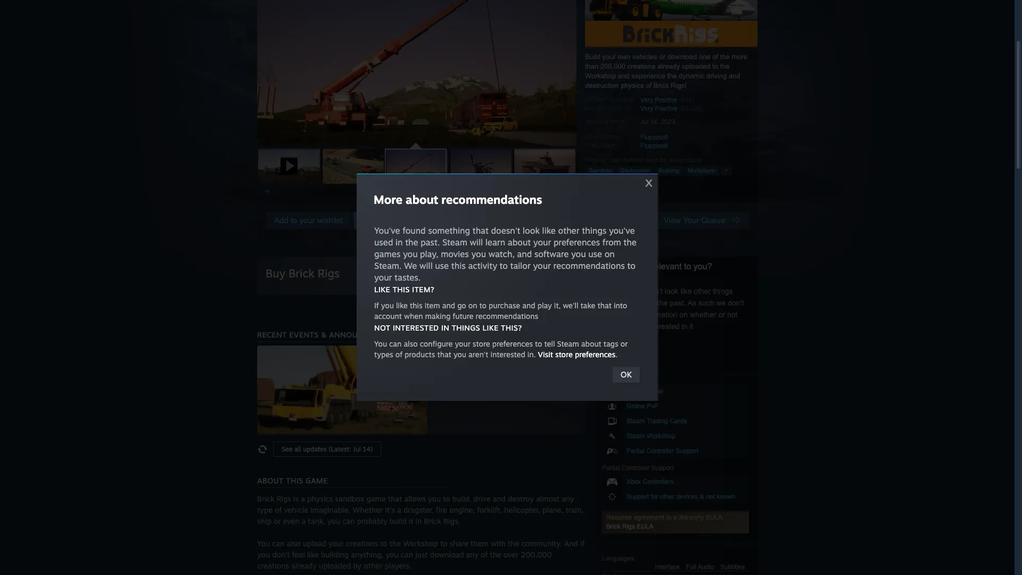 Task type: locate. For each thing, give the bounding box(es) containing it.
game inside the brick rigs is a physics sandbox game that allows you to build, drive and destroy almost any type of vehicle imaginable. whether it's a dragster, fire engine, forklift, helicopter, plane, train, ship or even a tank, you can probably build it in brick rigs.
[[367, 494, 386, 503]]

1 vertical spatial it
[[409, 517, 414, 526]]

you up players. in the left bottom of the page
[[386, 550, 399, 559]]

like
[[542, 225, 556, 236], [681, 287, 692, 296], [396, 301, 408, 310], [483, 323, 499, 332], [307, 550, 319, 559]]

xbox controllers link
[[602, 475, 749, 489]]

0 horizontal spatial add
[[274, 216, 288, 225]]

things down future
[[452, 323, 480, 332]]

1 vertical spatial rigs
[[277, 494, 291, 503]]

uploaded up dynamic
[[682, 62, 711, 70]]

support
[[676, 447, 699, 455], [652, 464, 674, 472], [627, 493, 649, 501]]

on inside this game doesn't look like other things you've played in the past. as such we don't have much information on whether or not you might be interested in it
[[680, 310, 688, 319]]

brick inside requires agreement to a 3rd-party eula brick rigs eula
[[607, 523, 621, 530]]

1 horizontal spatial 14,
[[651, 118, 660, 126]]

game up played
[[618, 287, 637, 296]]

1 horizontal spatial recent
[[585, 97, 607, 103]]

player
[[647, 388, 664, 395]]

tags right the defined
[[646, 157, 658, 164]]

support for other devices is not known
[[627, 493, 736, 501]]

0 horizontal spatial doesn't
[[491, 225, 521, 236]]

ship
[[257, 517, 271, 526]]

14, right the july
[[464, 363, 475, 371]]

brick
[[654, 81, 669, 89], [289, 266, 315, 280], [257, 494, 275, 503], [424, 517, 441, 526], [607, 523, 621, 530]]

1 horizontal spatial is
[[700, 493, 705, 501]]

0 vertical spatial any
[[562, 494, 575, 503]]

2 horizontal spatial about
[[581, 339, 602, 348]]

tailor
[[510, 260, 531, 271]]

recent for recent reviews:
[[585, 97, 607, 103]]

0 vertical spatial recent
[[585, 97, 607, 103]]

controller down steam workshop
[[647, 447, 674, 455]]

workshop up the just
[[403, 539, 438, 548]]

workshop up destruction
[[585, 72, 616, 80]]

0 vertical spatial download
[[668, 53, 697, 61]]

your
[[683, 216, 699, 225]]

whether
[[690, 310, 717, 319]]

1 vertical spatial not
[[706, 493, 715, 501]]

imaginable.
[[311, 505, 351, 514]]

0 horizontal spatial not
[[706, 493, 715, 501]]

0 vertical spatial look
[[523, 225, 540, 236]]

you've up have
[[602, 299, 624, 307]]

14, inside 'regular update fri, july 14, 2023 update 1.5 and end of early access'
[[464, 363, 475, 371]]

0 vertical spatial workshop
[[585, 72, 616, 80]]

for down controllers
[[651, 493, 658, 501]]

full
[[686, 563, 697, 571]]

partial up requires
[[602, 464, 620, 472]]

0 horizontal spatial past.
[[421, 237, 440, 248]]

this
[[602, 287, 616, 296], [286, 476, 303, 485]]

0 vertical spatial uploaded
[[682, 62, 711, 70]]

of down them
[[481, 550, 488, 559]]

support up controllers
[[652, 464, 674, 472]]

workshop down trading
[[647, 432, 676, 440]]

1 horizontal spatial 200,000
[[601, 62, 626, 70]]

as
[[688, 299, 697, 307]]

date:
[[611, 119, 627, 125]]

like inside this game doesn't look like other things you've played in the past. as such we don't have much information on whether or not you might be interested in it
[[681, 287, 692, 296]]

1 vertical spatial you
[[257, 539, 270, 548]]

in inside the brick rigs is a physics sandbox game that allows you to build, drive and destroy almost any type of vehicle imaginable. whether it's a dragster, fire engine, forklift, helicopter, plane, train, ship or even a tank, you can probably build it in brick rigs.
[[416, 517, 422, 526]]

is inside the brick rigs is a physics sandbox game that allows you to build, drive and destroy almost any type of vehicle imaginable. whether it's a dragster, fire engine, forklift, helicopter, plane, train, ship or even a tank, you can probably build it in brick rigs.
[[293, 494, 299, 503]]

and inside you've found something that doesn't look like other things you've used in the past. steam will learn about your preferences from the games you play, movies you watch, and software you use on steam. we will use this activity to tailor your recommendations to your tastes. like this item?
[[517, 249, 532, 259]]

interested down 'information'
[[647, 322, 680, 331]]

and
[[618, 72, 630, 80], [729, 72, 741, 80], [517, 249, 532, 259], [442, 301, 455, 310], [523, 301, 536, 310], [490, 372, 506, 383], [493, 494, 506, 503]]

support down steam workshop link
[[676, 447, 699, 455]]

to up driving
[[713, 62, 718, 70]]

0 horizontal spatial 14,
[[464, 363, 475, 371]]

purchase
[[489, 301, 520, 310]]

1 vertical spatial jul
[[353, 445, 361, 453]]

tags inside you can also configure your store preferences to tell steam about tags or types of products that you aren't interested in.
[[604, 339, 619, 348]]

0 horizontal spatial workshop
[[403, 539, 438, 548]]

a left 3rd-
[[673, 514, 677, 521]]

jul 14, 2023
[[641, 118, 676, 126]]

1 vertical spatial on
[[469, 301, 477, 310]]

recommendations down purchase
[[476, 312, 539, 321]]

things inside you've found something that doesn't look like other things you've used in the past. steam will learn about your preferences from the games you play, movies you watch, and software you use on steam. we will use this activity to tailor your recommendations to your tastes. like this item?
[[582, 225, 607, 236]]

might
[[616, 322, 635, 331]]

1 positive from the top
[[655, 96, 678, 104]]

1 horizontal spatial download
[[668, 53, 697, 61]]

your inside "you can also upload your creations to the workshop to share them with the community. and if you don't feel like building anything, you can just download any of the over 200,000 creations already uploaded by other players."
[[329, 539, 344, 548]]

1 horizontal spatial tags
[[646, 157, 658, 164]]

support down xbox
[[627, 493, 649, 501]]

0 horizontal spatial about
[[406, 192, 439, 207]]

physics inside the brick rigs is a physics sandbox game that allows you to build, drive and destroy almost any type of vehicle imaginable. whether it's a dragster, fire engine, forklift, helicopter, plane, train, ship or even a tank, you can probably build it in brick rigs.
[[307, 494, 333, 503]]

steam down online
[[627, 418, 645, 425]]

about up ignored
[[406, 192, 439, 207]]

or right ship
[[274, 517, 281, 526]]

uploaded
[[682, 62, 711, 70], [319, 561, 351, 570]]

game left relevant at the top
[[628, 262, 649, 271]]

0 vertical spatial controller
[[647, 447, 674, 455]]

rigs
[[318, 266, 340, 280], [277, 494, 291, 503], [623, 523, 635, 530]]

more
[[374, 192, 403, 207], [611, 348, 629, 357]]

like down 'upload'
[[307, 550, 319, 559]]

look down relevant at the top
[[665, 287, 679, 296]]

of right types
[[396, 350, 403, 359]]

0 vertical spatial update
[[469, 353, 493, 361]]

you can also upload your creations to the workshop to share them with the community. and if you don't feel like building anything, you can just download any of the over 200,000 creations already uploaded by other players.
[[257, 539, 585, 570]]

reviews: for very positive (494)
[[609, 97, 635, 103]]

0 vertical spatial things
[[582, 225, 607, 236]]

is
[[700, 493, 705, 501], [293, 494, 299, 503]]

also inside you can also configure your store preferences to tell steam about tags or types of products that you aren't interested in.
[[404, 339, 418, 348]]

your left own
[[603, 53, 616, 61]]

0 horizontal spatial download
[[430, 550, 464, 559]]

very up jul 14, 2023
[[641, 105, 653, 112]]

very for very positive (494)
[[641, 96, 653, 104]]

1 vertical spatial things
[[713, 287, 733, 296]]

helicopter,
[[504, 505, 541, 514]]

you inside you can also configure your store preferences to tell steam about tags or types of products that you aren't interested in.
[[454, 350, 467, 359]]

add left wishlist
[[274, 216, 288, 225]]

rigs down requires
[[623, 523, 635, 530]]

1 horizontal spatial look
[[665, 287, 679, 296]]

2 vertical spatial creations
[[257, 561, 289, 570]]

1 fluppisoft from the top
[[641, 134, 668, 141]]

preferences inside you've found something that doesn't look like other things you've used in the past. steam will learn about your preferences from the games you play, movies you watch, and software you use on steam. we will use this activity to tailor your recommendations to your tastes. like this item?
[[554, 237, 600, 248]]

it right build
[[409, 517, 414, 526]]

this inside this game doesn't look like other things you've played in the past. as such we don't have much information on whether or not you might be interested in it
[[602, 287, 616, 296]]

experience
[[632, 72, 666, 80]]

2 horizontal spatial creations
[[628, 62, 656, 70]]

1 vertical spatial physics
[[307, 494, 333, 503]]

reviews: down recent reviews:
[[596, 105, 622, 111]]

recent left events
[[257, 330, 287, 339]]

1 fluppisoft link from the top
[[641, 134, 668, 141]]

it
[[690, 322, 694, 331], [409, 517, 414, 526]]

if
[[374, 301, 379, 310]]

add to cart link
[[516, 286, 576, 303]]

download down share at left
[[430, 550, 464, 559]]

more inside more info link
[[611, 348, 629, 357]]

defined
[[624, 157, 645, 164]]

you up types
[[374, 339, 387, 348]]

announcements
[[329, 330, 400, 339]]

0 horizontal spatial uploaded
[[319, 561, 351, 570]]

physics
[[621, 81, 644, 89], [307, 494, 333, 503]]

1 horizontal spatial physics
[[621, 81, 644, 89]]

more up following
[[374, 192, 403, 207]]

0 horizontal spatial use
[[435, 260, 449, 271]]

add for add to cart
[[524, 289, 539, 299]]

0 vertical spatial support
[[676, 447, 699, 455]]

1 horizontal spatial things
[[582, 225, 607, 236]]

about this game
[[257, 476, 328, 485]]

partial controller support up xbox
[[602, 464, 674, 472]]

more for more info
[[611, 348, 629, 357]]

any up train,
[[562, 494, 575, 503]]

not
[[727, 310, 738, 319], [706, 493, 715, 501]]

0 vertical spatial store
[[473, 339, 490, 348]]

1 horizontal spatial more
[[611, 348, 629, 357]]

take
[[581, 301, 596, 310]]

0 horizontal spatial 2023
[[477, 363, 494, 371]]

already inside "you can also upload your creations to the workshop to share them with the community. and if you don't feel like building anything, you can just download any of the over 200,000 creations already uploaded by other players."
[[291, 561, 317, 570]]

configure
[[420, 339, 453, 348]]

update down the july
[[438, 372, 470, 383]]

1 vertical spatial store
[[555, 350, 573, 359]]

devices
[[677, 493, 698, 501]]

1 vertical spatial partial controller support
[[602, 464, 674, 472]]

1 vertical spatial game
[[618, 287, 637, 296]]

0 horizontal spatial you
[[257, 539, 270, 548]]

add for add to your wishlist
[[274, 216, 288, 225]]

tags up .
[[604, 339, 619, 348]]

1 horizontal spatial past.
[[670, 299, 686, 307]]

use
[[589, 249, 602, 259], [435, 260, 449, 271]]

for inside support for other devices is not known link
[[651, 493, 658, 501]]

0 horizontal spatial physics
[[307, 494, 333, 503]]

destruction link
[[617, 166, 654, 176]]

also up the feel
[[287, 539, 301, 548]]

things up from at the right of the page
[[582, 225, 607, 236]]

steam trading cards
[[627, 418, 687, 425]]

2023 inside 'regular update fri, july 14, 2023 update 1.5 and end of early access'
[[477, 363, 494, 371]]

allows
[[404, 494, 426, 503]]

will down play,
[[420, 260, 433, 271]]

you up activity
[[472, 249, 486, 259]]

0 horizontal spatial support
[[627, 493, 649, 501]]

you down have
[[602, 322, 614, 331]]

2 fluppisoft from the top
[[641, 142, 668, 150]]

than
[[585, 62, 599, 70]]

the up over
[[508, 539, 519, 548]]

you inside you can also configure your store preferences to tell steam about tags or types of products that you aren't interested in.
[[374, 339, 387, 348]]

for up 'building'
[[660, 157, 668, 164]]

brick up the very positive (494)
[[654, 81, 669, 89]]

other inside "you can also upload your creations to the workshop to share them with the community. and if you don't feel like building anything, you can just download any of the over 200,000 creations already uploaded by other players."
[[364, 561, 383, 570]]

other
[[558, 225, 580, 236], [694, 287, 711, 296], [660, 493, 675, 501], [364, 561, 383, 570]]

1 very from the top
[[641, 96, 653, 104]]

2023 up 1.5
[[477, 363, 494, 371]]

add up play
[[524, 289, 539, 299]]

your inside you can also configure your store preferences to tell steam about tags or types of products that you aren't interested in.
[[455, 339, 471, 348]]

interested inside this game doesn't look like other things you've played in the past. as such we don't have much information on whether or not you might be interested in it
[[647, 322, 680, 331]]

partial down steam workshop
[[627, 447, 645, 455]]

1 vertical spatial add
[[524, 289, 539, 299]]

wishlist
[[317, 216, 343, 225]]

your inside build your own vehicles or download one of the more than 200,000 creations already uploaded to the workshop and experience the dynamic driving and destruction physics of brick rigs!
[[603, 53, 616, 61]]

1 vertical spatial doesn't
[[639, 287, 663, 296]]

early
[[541, 372, 562, 383]]

0 vertical spatial more
[[374, 192, 403, 207]]

1 horizontal spatial add
[[524, 289, 539, 299]]

visit store preferences link
[[538, 350, 616, 359]]

build your own vehicles or download one of the more than 200,000 creations already uploaded to the workshop and experience the dynamic driving and destruction physics of brick rigs!
[[585, 53, 748, 89]]

steam up the movies
[[443, 237, 468, 248]]

0 horizontal spatial it
[[409, 517, 414, 526]]

on right 'go'
[[469, 301, 477, 310]]

or down we
[[719, 310, 725, 319]]

more info
[[611, 348, 645, 357]]

1 vertical spatial 2023
[[477, 363, 494, 371]]

controller up xbox
[[622, 464, 650, 472]]

trading
[[647, 418, 668, 425]]

past. left as
[[670, 299, 686, 307]]

0 vertical spatial 200,000
[[601, 62, 626, 70]]

0 vertical spatial positive
[[655, 96, 678, 104]]

positive for (494)
[[655, 96, 678, 104]]

0 horizontal spatial partial
[[602, 464, 620, 472]]

eula right party
[[706, 514, 723, 521]]

single-
[[627, 388, 647, 395]]

controller
[[647, 447, 674, 455], [622, 464, 650, 472]]

workshop inside "you can also upload your creations to the workshop to share them with the community. and if you don't feel like building anything, you can just download any of the over 200,000 creations already uploaded by other players."
[[403, 539, 438, 548]]

0 horizontal spatial for
[[651, 493, 658, 501]]

vehicles
[[633, 53, 658, 61]]

game
[[306, 476, 328, 485]]

1 vertical spatial reviews:
[[596, 105, 622, 111]]

like inside "you can also upload your creations to the workshop to share them with the community. and if you don't feel like building anything, you can just download any of the over 200,000 creations already uploaded by other players."
[[307, 550, 319, 559]]

you inside "you can also upload your creations to the workshop to share them with the community. and if you don't feel like building anything, you can just download any of the over 200,000 creations already uploaded by other players."
[[257, 539, 270, 548]]

to inside if you like this item and go on to purchase and play it, we'll take that into account when making future recommendations not interested in things like this?
[[480, 301, 487, 310]]

a right it's
[[397, 505, 402, 514]]

1 horizontal spatial this
[[602, 287, 616, 296]]

on inside you've found something that doesn't look like other things you've used in the past. steam will learn about your preferences from the games you play, movies you watch, and software you use on steam. we will use this activity to tailor your recommendations to your tastes. like this item?
[[605, 249, 615, 259]]

to left share at left
[[440, 539, 448, 548]]

14, down very positive (33,026)
[[651, 118, 660, 126]]

can inside the brick rigs is a physics sandbox game that allows you to build, drive and destroy almost any type of vehicle imaginable. whether it's a dragster, fire engine, forklift, helicopter, plane, train, ship or even a tank, you can probably build it in brick rigs.
[[343, 517, 355, 526]]

and up forklift,
[[493, 494, 506, 503]]

0 vertical spatial very
[[641, 96, 653, 104]]

0 vertical spatial will
[[470, 237, 483, 248]]

1 horizontal spatial will
[[470, 237, 483, 248]]

reviews: up all reviews:
[[609, 97, 635, 103]]

things inside if you like this item and go on to purchase and play it, we'll take that into account when making future recommendations not interested in things like this?
[[452, 323, 480, 332]]

the up 'information'
[[658, 299, 668, 307]]

and inside 'regular update fri, july 14, 2023 update 1.5 and end of early access'
[[490, 372, 506, 383]]

download up dynamic
[[668, 53, 697, 61]]

more info link
[[602, 344, 653, 361]]

update up 1.5
[[469, 353, 493, 361]]

recommendations down from at the right of the page
[[554, 260, 625, 271]]

200,000 inside "you can also upload your creations to the workshop to share them with the community. and if you don't feel like building anything, you can just download any of the over 200,000 creations already uploaded by other players."
[[521, 550, 552, 559]]

0 vertical spatial it
[[690, 322, 694, 331]]

sandbox
[[335, 494, 364, 503]]

online
[[627, 403, 645, 410]]

game up whether
[[367, 494, 386, 503]]

physics down experience
[[621, 81, 644, 89]]

use right software
[[589, 249, 602, 259]]

rigs inside the brick rigs is a physics sandbox game that allows you to build, drive and destroy almost any type of vehicle imaginable. whether it's a dragster, fire engine, forklift, helicopter, plane, train, ship or even a tank, you can probably build it in brick rigs.
[[277, 494, 291, 503]]

1 vertical spatial partial
[[602, 464, 620, 472]]

2 vertical spatial game
[[367, 494, 386, 503]]

your up regular
[[455, 339, 471, 348]]

past.
[[421, 237, 440, 248], [670, 299, 686, 307]]

1 horizontal spatial use
[[589, 249, 602, 259]]

0 vertical spatial this
[[602, 287, 616, 296]]

you inside if you like this item and go on to purchase and play it, we'll take that into account when making future recommendations not interested in things like this?
[[381, 301, 394, 310]]

used
[[374, 237, 393, 248]]

past. inside you've found something that doesn't look like other things you've used in the past. steam will learn about your preferences from the games you play, movies you watch, and software you use on steam. we will use this activity to tailor your recommendations to your tastes. like this item?
[[421, 237, 440, 248]]

preferences inside you can also configure your store preferences to tell steam about tags or types of products that you aren't interested in.
[[492, 339, 533, 348]]

uploaded down the building
[[319, 561, 351, 570]]

drive
[[474, 494, 491, 503]]

over
[[504, 550, 519, 559]]

the inside this game doesn't look like other things you've played in the past. as such we don't have much information on whether or not you might be interested in it
[[658, 299, 668, 307]]

build
[[390, 517, 407, 526]]

fluppisoft link up popular user-defined tags for this product:
[[641, 142, 668, 150]]

2 vertical spatial on
[[680, 310, 688, 319]]

doesn't up learn
[[491, 225, 521, 236]]

known
[[717, 493, 736, 501]]

uploaded inside build your own vehicles or download one of the more than 200,000 creations already uploaded to the workshop and experience the dynamic driving and destruction physics of brick rigs!
[[682, 62, 711, 70]]

you left don't
[[257, 550, 270, 559]]

1 horizontal spatial already
[[658, 62, 680, 70]]

recommendations up learn
[[442, 192, 542, 207]]

interested inside you can also configure your store preferences to tell steam about tags or types of products that you aren't interested in.
[[491, 350, 526, 359]]

store
[[473, 339, 490, 348], [555, 350, 573, 359]]

or
[[660, 53, 666, 61], [719, 310, 725, 319], [621, 339, 628, 348], [274, 517, 281, 526]]

also for upload
[[287, 539, 301, 548]]

1 vertical spatial will
[[420, 260, 433, 271]]

this down the movies
[[451, 260, 466, 271]]

0 vertical spatial for
[[660, 157, 668, 164]]

a inside requires agreement to a 3rd-party eula brick rigs eula
[[673, 514, 677, 521]]

to inside add to your wishlist link
[[291, 216, 297, 225]]

200,000 down community.
[[521, 550, 552, 559]]

that up fri,
[[437, 350, 452, 359]]

already inside build your own vehicles or download one of the more than 200,000 creations already uploaded to the workshop and experience the dynamic driving and destruction physics of brick rigs!
[[658, 62, 680, 70]]

in inside you've found something that doesn't look like other things you've used in the past. steam will learn about your preferences from the games you play, movies you watch, and software you use on steam. we will use this activity to tailor your recommendations to your tastes. like this item?
[[396, 237, 403, 248]]

fluppisoft for publisher:
[[641, 142, 668, 150]]

things up we
[[713, 287, 733, 296]]

things
[[582, 225, 607, 236], [713, 287, 733, 296], [452, 323, 480, 332]]

you
[[403, 249, 418, 259], [472, 249, 486, 259], [571, 249, 586, 259], [381, 301, 394, 310], [602, 322, 614, 331], [454, 350, 467, 359], [428, 494, 441, 503], [328, 517, 340, 526], [257, 550, 270, 559], [386, 550, 399, 559]]

past. up play,
[[421, 237, 440, 248]]

can up players. in the left bottom of the page
[[401, 550, 413, 559]]

0 vertical spatial jul
[[641, 118, 649, 126]]

2 horizontal spatial interested
[[647, 322, 680, 331]]

other down xbox controllers link
[[660, 493, 675, 501]]

visit
[[538, 350, 553, 359]]

1 vertical spatial recommendations
[[554, 260, 625, 271]]

very positive (33,026)
[[641, 105, 703, 112]]

fluppisoft link down jul 14, 2023
[[641, 134, 668, 141]]

to left you?
[[684, 262, 691, 271]]

creations down vehicles
[[628, 62, 656, 70]]

other down anything,
[[364, 561, 383, 570]]

it's
[[385, 505, 395, 514]]

2 very from the top
[[641, 105, 653, 112]]

item?
[[412, 285, 435, 294]]

can up don't
[[272, 539, 285, 548]]

cards
[[670, 418, 687, 425]]

in
[[396, 237, 403, 248], [650, 299, 656, 307], [682, 322, 688, 331], [441, 323, 450, 332], [416, 517, 422, 526]]

2 vertical spatial rigs
[[623, 523, 635, 530]]

200,000 inside build your own vehicles or download one of the more than 200,000 creations already uploaded to the workshop and experience the dynamic driving and destruction physics of brick rigs!
[[601, 62, 626, 70]]

about
[[406, 192, 439, 207], [508, 237, 531, 248], [581, 339, 602, 348]]

2 positive from the top
[[655, 105, 678, 112]]

view
[[664, 216, 681, 225]]

1 horizontal spatial 2023
[[661, 118, 676, 126]]

1 vertical spatial also
[[287, 539, 301, 548]]

2 fluppisoft link from the top
[[641, 142, 668, 150]]

relevant
[[652, 262, 682, 271]]

that inside the brick rigs is a physics sandbox game that allows you to build, drive and destroy almost any type of vehicle imaginable. whether it's a dragster, fire engine, forklift, helicopter, plane, train, ship or even a tank, you can probably build it in brick rigs.
[[388, 494, 402, 503]]

1 vertical spatial positive
[[655, 105, 678, 112]]

0 horizontal spatial store
[[473, 339, 490, 348]]

by
[[353, 561, 362, 570]]

1 vertical spatial more
[[611, 348, 629, 357]]

1 vertical spatial 14,
[[464, 363, 475, 371]]

recent for recent events & announcements
[[257, 330, 287, 339]]

recommendations inside if you like this item and go on to purchase and play it, we'll take that into account when making future recommendations not interested in things like this?
[[476, 312, 539, 321]]

uploaded inside "you can also upload your creations to the workshop to share them with the community. and if you don't feel like building anything, you can just download any of the over 200,000 creations already uploaded by other players."
[[319, 561, 351, 570]]

2 vertical spatial support
[[627, 493, 649, 501]]

to inside requires agreement to a 3rd-party eula brick rigs eula
[[666, 514, 672, 521]]

2 horizontal spatial rigs
[[623, 523, 635, 530]]

movies
[[441, 249, 469, 259]]

of inside the brick rigs is a physics sandbox game that allows you to build, drive and destroy almost any type of vehicle imaginable. whether it's a dragster, fire engine, forklift, helicopter, plane, train, ship or even a tank, you can probably build it in brick rigs.
[[275, 505, 282, 514]]

also inside "you can also upload your creations to the workshop to share them with the community. and if you don't feel like building anything, you can just download any of the over 200,000 creations already uploaded by other players."
[[287, 539, 301, 548]]

look inside this game doesn't look like other things you've played in the past. as such we don't have much information on whether or not you might be interested in it
[[665, 287, 679, 296]]

1 vertical spatial you've
[[602, 299, 624, 307]]



Task type: vqa. For each thing, say whether or not it's contained in the screenshot.
Oct
no



Task type: describe. For each thing, give the bounding box(es) containing it.
to right 'is' on the top
[[628, 260, 636, 271]]

you've inside you've found something that doesn't look like other things you've used in the past. steam will learn about your preferences from the games you play, movies you watch, and software you use on steam. we will use this activity to tailor your recommendations to your tastes. like this item?
[[609, 225, 635, 236]]

controllers
[[643, 478, 674, 486]]

just
[[415, 550, 428, 559]]

you up we
[[403, 249, 418, 259]]

the left more
[[720, 53, 730, 61]]

steam inside steam trading cards link
[[627, 418, 645, 425]]

steam workshop
[[627, 432, 676, 440]]

you right software
[[571, 249, 586, 259]]

1 vertical spatial controller
[[622, 464, 650, 472]]

brick down fire
[[424, 517, 441, 526]]

1 horizontal spatial partial
[[627, 447, 645, 455]]

that inside you can also configure your store preferences to tell steam about tags or types of products that you aren't interested in.
[[437, 350, 452, 359]]

add to your wishlist link
[[266, 212, 352, 229]]

the up driving
[[720, 62, 730, 70]]

doesn't inside this game doesn't look like other things you've played in the past. as such we don't have much information on whether or not you might be interested in it
[[639, 287, 663, 296]]

popular
[[585, 157, 607, 164]]

you for you can also upload your creations to the workshop to share them with the community. and if you don't feel like building anything, you can just download any of the over 200,000 creations already uploaded by other players.
[[257, 539, 270, 548]]

that inside you've found something that doesn't look like other things you've used in the past. steam will learn about your preferences from the games you play, movies you watch, and software you use on steam. we will use this activity to tailor your recommendations to your tastes. like this item?
[[473, 225, 489, 236]]

support for other devices is not known link
[[602, 490, 749, 504]]

xbox
[[627, 478, 641, 486]]

pvp
[[647, 403, 659, 410]]

interface
[[655, 563, 680, 571]]

or inside you can also configure your store preferences to tell steam about tags or types of products that you aren't interested in.
[[621, 339, 628, 348]]

about
[[257, 476, 284, 485]]

not inside this game doesn't look like other things you've played in the past. as such we don't have much information on whether or not you might be interested in it
[[727, 310, 738, 319]]

or inside the brick rigs is a physics sandbox game that allows you to build, drive and destroy almost any type of vehicle imaginable. whether it's a dragster, fire engine, forklift, helicopter, plane, train, ship or even a tank, you can probably build it in brick rigs.
[[274, 517, 281, 526]]

we
[[716, 299, 726, 307]]

your up software
[[534, 237, 551, 248]]

one
[[699, 53, 711, 61]]

of inside 'regular update fri, july 14, 2023 update 1.5 and end of early access'
[[529, 372, 538, 383]]

brick up type at the left of page
[[257, 494, 275, 503]]

1 vertical spatial this
[[286, 476, 303, 485]]

of down experience
[[646, 81, 652, 89]]

making
[[425, 312, 451, 321]]

you up fire
[[428, 494, 441, 503]]

fri,
[[438, 363, 448, 371]]

like inside you've found something that doesn't look like other things you've used in the past. steam will learn about your preferences from the games you play, movies you watch, and software you use on steam. we will use this activity to tailor your recommendations to your tastes. like this item?
[[542, 225, 556, 236]]

0 vertical spatial game
[[628, 262, 649, 271]]

something
[[428, 225, 470, 236]]

buy brick rigs
[[266, 266, 340, 280]]

subtitles
[[721, 563, 745, 571]]

0 vertical spatial use
[[589, 249, 602, 259]]

doesn't inside you've found something that doesn't look like other things you've used in the past. steam will learn about your preferences from the games you play, movies you watch, and software you use on steam. we will use this activity to tailor your recommendations to your tastes. like this item?
[[491, 225, 521, 236]]

you down the imaginable.
[[328, 517, 340, 526]]

(latest:
[[329, 445, 351, 453]]

game inside this game doesn't look like other things you've played in the past. as such we don't have much information on whether or not you might be interested in it
[[618, 287, 637, 296]]

destruction
[[585, 81, 619, 89]]

0 vertical spatial 14,
[[651, 118, 660, 126]]

look inside you've found something that doesn't look like other things you've used in the past. steam will learn about your preferences from the games you play, movies you watch, and software you use on steam. we will use this activity to tailor your recommendations to your tastes. like this item?
[[523, 225, 540, 236]]

july
[[450, 363, 462, 371]]

the up 'rigs!'
[[668, 72, 677, 80]]

software
[[535, 249, 569, 259]]

about inside you've found something that doesn't look like other things you've used in the past. steam will learn about your preferences from the games you play, movies you watch, and software you use on steam. we will use this activity to tailor your recommendations to your tastes. like this item?
[[508, 237, 531, 248]]

to up anything,
[[380, 539, 388, 548]]

your down software
[[533, 260, 551, 271]]

0 horizontal spatial creations
[[257, 561, 289, 570]]

1 horizontal spatial store
[[555, 350, 573, 359]]

and left 'go'
[[442, 301, 455, 310]]

interested inside if you like this item and go on to purchase and play it, we'll take that into account when making future recommendations not interested in things like this?
[[393, 323, 439, 332]]

the up players. in the left bottom of the page
[[390, 539, 401, 548]]

don't
[[728, 299, 744, 307]]

in inside if you like this item and go on to purchase and play it, we'll take that into account when making future recommendations not interested in things like this?
[[441, 323, 450, 332]]

play,
[[420, 249, 439, 259]]

like
[[374, 285, 390, 294]]

events
[[289, 330, 319, 339]]

past. inside this game doesn't look like other things you've played in the past. as such we don't have much information on whether or not you might be interested in it
[[670, 299, 686, 307]]

workshop inside build your own vehicles or download one of the more than 200,000 creations already uploaded to the workshop and experience the dynamic driving and destruction physics of brick rigs!
[[585, 72, 616, 80]]

item
[[425, 301, 440, 310]]

the right from at the right of the page
[[624, 237, 637, 248]]

any inside "you can also upload your creations to the workshop to share them with the community. and if you don't feel like building anything, you can just download any of the over 200,000 creations already uploaded by other players."
[[466, 550, 479, 559]]

any inside the brick rigs is a physics sandbox game that allows you to build, drive and destroy almost any type of vehicle imaginable. whether it's a dragster, fire engine, forklift, helicopter, plane, train, ship or even a tank, you can probably build it in brick rigs.
[[562, 494, 575, 503]]

players.
[[385, 561, 412, 570]]

into
[[614, 301, 627, 310]]

steam inside steam workshop link
[[627, 432, 645, 440]]

download inside build your own vehicles or download one of the more than 200,000 creations already uploaded to the workshop and experience the dynamic driving and destruction physics of brick rigs!
[[668, 53, 697, 61]]

full audio
[[686, 563, 714, 571]]

2 vertical spatial preferences
[[575, 350, 616, 359]]

your up "like"
[[374, 272, 392, 283]]

rigs inside requires agreement to a 3rd-party eula brick rigs eula
[[623, 523, 635, 530]]

vehicle
[[284, 505, 308, 514]]

to inside the add to cart link
[[542, 289, 549, 299]]

rigs!
[[671, 81, 687, 89]]

have
[[602, 310, 619, 319]]

positive for (33,026)
[[655, 105, 678, 112]]

party
[[690, 514, 704, 521]]

tastes.
[[395, 272, 421, 283]]

popular user-defined tags for this product:
[[585, 157, 704, 164]]

single-player link
[[602, 385, 749, 398]]

queue
[[702, 216, 726, 225]]

requires agreement to a 3rd-party eula brick rigs eula
[[607, 514, 723, 530]]

of inside you can also configure your store preferences to tell steam about tags or types of products that you aren't interested in.
[[396, 350, 403, 359]]

rigs.
[[444, 517, 460, 526]]

0 vertical spatial recommendations
[[442, 192, 542, 207]]

0 horizontal spatial eula
[[637, 523, 654, 530]]

such
[[699, 299, 714, 307]]

can inside you can also configure your store preferences to tell steam about tags or types of products that you aren't interested in.
[[389, 339, 402, 348]]

play
[[538, 301, 552, 310]]

this right 'is' on the top
[[612, 262, 626, 271]]

to down the watch,
[[500, 260, 508, 271]]

driving
[[707, 72, 727, 80]]

them
[[471, 539, 489, 548]]

1 vertical spatial update
[[438, 372, 470, 383]]

this inside if you like this item and go on to purchase and play it, we'll take that into account when making future recommendations not interested in things like this?
[[410, 301, 423, 310]]

physics inside build your own vehicles or download one of the more than 200,000 creations already uploaded to the workshop and experience the dynamic driving and destruction physics of brick rigs!
[[621, 81, 644, 89]]

account
[[374, 312, 402, 321]]

2 horizontal spatial support
[[676, 447, 699, 455]]

other inside this game doesn't look like other things you've played in the past. as such we don't have much information on whether or not you might be interested in it
[[694, 287, 711, 296]]

following
[[369, 216, 405, 225]]

and right driving
[[729, 72, 741, 80]]

brick inside build your own vehicles or download one of the more than 200,000 creations already uploaded to the workshop and experience the dynamic driving and destruction physics of brick rigs!
[[654, 81, 669, 89]]

brick rigs eula link
[[607, 523, 654, 530]]

0 vertical spatial partial controller support
[[627, 447, 699, 455]]

0 vertical spatial about
[[406, 192, 439, 207]]

this down tastes.
[[393, 285, 410, 294]]

of inside "you can also upload your creations to the workshop to share them with the community. and if you don't feel like building anything, you can just download any of the over 200,000 creations already uploaded by other players."
[[481, 550, 488, 559]]

to inside the brick rigs is a physics sandbox game that allows you to build, drive and destroy almost any type of vehicle imaginable. whether it's a dragster, fire engine, forklift, helicopter, plane, train, ship or even a tank, you can probably build it in brick rigs.
[[443, 494, 450, 503]]

you inside this game doesn't look like other things you've played in the past. as such we don't have much information on whether or not you might be interested in it
[[602, 322, 614, 331]]

to inside you can also configure your store preferences to tell steam about tags or types of products that you aren't interested in.
[[535, 339, 542, 348]]

see all updates (latest: jul 14)
[[282, 445, 373, 453]]

ignored
[[431, 216, 460, 225]]

on inside if you like this item and go on to purchase and play it, we'll take that into account when making future recommendations not interested in things like this?
[[469, 301, 477, 310]]

sandbox
[[589, 167, 612, 174]]

we
[[404, 260, 417, 271]]

(33,026)
[[679, 105, 703, 112]]

it inside this game doesn't look like other things you've played in the past. as such we don't have much information on whether or not you might be interested in it
[[690, 322, 694, 331]]

the down found
[[405, 237, 418, 248]]

1.5
[[473, 372, 487, 383]]

+
[[725, 167, 728, 174]]

other inside you've found something that doesn't look like other things you've used in the past. steam will learn about your preferences from the games you play, movies you watch, and software you use on steam. we will use this activity to tailor your recommendations to your tastes. like this item?
[[558, 225, 580, 236]]

fluppisoft link for developer:
[[641, 134, 668, 141]]

very positive (494)
[[641, 96, 694, 104]]

store inside you can also configure your store preferences to tell steam about tags or types of products that you aren't interested in.
[[473, 339, 490, 348]]

1 horizontal spatial rigs
[[318, 266, 340, 280]]

type
[[257, 505, 273, 514]]

building
[[659, 167, 680, 174]]

1 horizontal spatial for
[[660, 157, 668, 164]]

and inside the brick rigs is a physics sandbox game that allows you to build, drive and destroy almost any type of vehicle imaginable. whether it's a dragster, fire engine, forklift, helicopter, plane, train, ship or even a tank, you can probably build it in brick rigs.
[[493, 494, 506, 503]]

1 vertical spatial use
[[435, 260, 449, 271]]

steam trading cards link
[[602, 414, 749, 428]]

reviews: for very positive (33,026)
[[596, 105, 622, 111]]

the down 'with'
[[490, 550, 502, 559]]

fluppisoft for developer:
[[641, 134, 668, 141]]

brick rigs is a physics sandbox game that allows you to build, drive and destroy almost any type of vehicle imaginable. whether it's a dragster, fire engine, forklift, helicopter, plane, train, ship or even a tank, you can probably build it in brick rigs.
[[257, 494, 584, 526]]

and left play
[[523, 301, 536, 310]]

recent reviews:
[[585, 97, 635, 103]]

steam inside you can also configure your store preferences to tell steam about tags or types of products that you aren't interested in.
[[557, 339, 579, 348]]

steam inside you've found something that doesn't look like other things you've used in the past. steam will learn about your preferences from the games you play, movies you watch, and software you use on steam. we will use this activity to tailor your recommendations to your tastes. like this item?
[[443, 237, 468, 248]]

you for you can also configure your store preferences to tell steam about tags or types of products that you aren't interested in.
[[374, 339, 387, 348]]

own
[[618, 53, 631, 61]]

creations inside build your own vehicles or download one of the more than 200,000 creations already uploaded to the workshop and experience the dynamic driving and destruction physics of brick rigs!
[[628, 62, 656, 70]]

ok
[[621, 370, 632, 380]]

very for very positive (33,026)
[[641, 105, 653, 112]]

much
[[621, 310, 639, 319]]

like left this?
[[483, 323, 499, 332]]

single-player
[[627, 388, 664, 395]]

that inside if you like this item and go on to purchase and play it, we'll take that into account when making future recommendations not interested in things like this?
[[598, 301, 612, 310]]

download inside "you can also upload your creations to the workshop to share them with the community. and if you don't feel like building anything, you can just download any of the over 200,000 creations already uploaded by other players."
[[430, 550, 464, 559]]

information
[[641, 310, 678, 319]]

you've inside this game doesn't look like other things you've played in the past. as such we don't have much information on whether or not you might be interested in it
[[602, 299, 624, 307]]

also for configure
[[404, 339, 418, 348]]

it inside the brick rigs is a physics sandbox game that allows you to build, drive and destroy almost any type of vehicle imaginable. whether it's a dragster, fire engine, forklift, helicopter, plane, train, ship or even a tank, you can probably build it in brick rigs.
[[409, 517, 414, 526]]

1 horizontal spatial support
[[652, 464, 674, 472]]

brick right buy
[[289, 266, 315, 280]]

like up when
[[396, 301, 408, 310]]

partial controller support link
[[602, 444, 749, 458]]

and down own
[[618, 72, 630, 80]]

recommendations inside you've found something that doesn't look like other things you've used in the past. steam will learn about your preferences from the games you play, movies you watch, and software you use on steam. we will use this activity to tailor your recommendations to your tastes. like this item?
[[554, 260, 625, 271]]

steam workshop link
[[602, 429, 749, 443]]

anything,
[[351, 550, 384, 559]]

languages
[[602, 555, 634, 562]]

:
[[634, 555, 636, 562]]

1 horizontal spatial eula
[[706, 514, 723, 521]]

add to your wishlist
[[274, 216, 343, 225]]

audio
[[698, 563, 714, 571]]

view your queue link
[[656, 212, 749, 229]]

or inside build your own vehicles or download one of the more than 200,000 creations already uploaded to the workshop and experience the dynamic driving and destruction physics of brick rigs!
[[660, 53, 666, 61]]

fluppisoft link for publisher:
[[641, 142, 668, 150]]

of right one
[[713, 53, 718, 61]]

aren't
[[469, 350, 489, 359]]

access
[[438, 382, 469, 394]]

you've
[[374, 225, 400, 236]]

things inside this game doesn't look like other things you've played in the past. as such we don't have much information on whether or not you might be interested in it
[[713, 287, 733, 296]]

you?
[[694, 262, 712, 271]]

if
[[581, 539, 585, 548]]

0 vertical spatial tags
[[646, 157, 658, 164]]

a right the even
[[302, 517, 306, 526]]

about inside you can also configure your store preferences to tell steam about tags or types of products that you aren't interested in.
[[581, 339, 602, 348]]

a up vehicle
[[301, 494, 305, 503]]

almost
[[536, 494, 560, 503]]

all reviews:
[[585, 105, 622, 111]]

your left wishlist
[[300, 216, 315, 225]]

visit store preferences .
[[538, 350, 618, 359]]

watch,
[[489, 249, 515, 259]]

or inside this game doesn't look like other things you've played in the past. as such we don't have much information on whether or not you might be interested in it
[[719, 310, 725, 319]]

1 horizontal spatial creations
[[346, 539, 378, 548]]

to inside build your own vehicles or download one of the more than 200,000 creations already uploaded to the workshop and experience the dynamic driving and destruction physics of brick rigs!
[[713, 62, 718, 70]]

1 vertical spatial workshop
[[647, 432, 676, 440]]

more for more about recommendations
[[374, 192, 403, 207]]

this up 'building'
[[669, 157, 679, 164]]

sandbox link
[[585, 166, 616, 176]]

view your queue
[[664, 216, 732, 225]]

activity
[[468, 260, 497, 271]]



